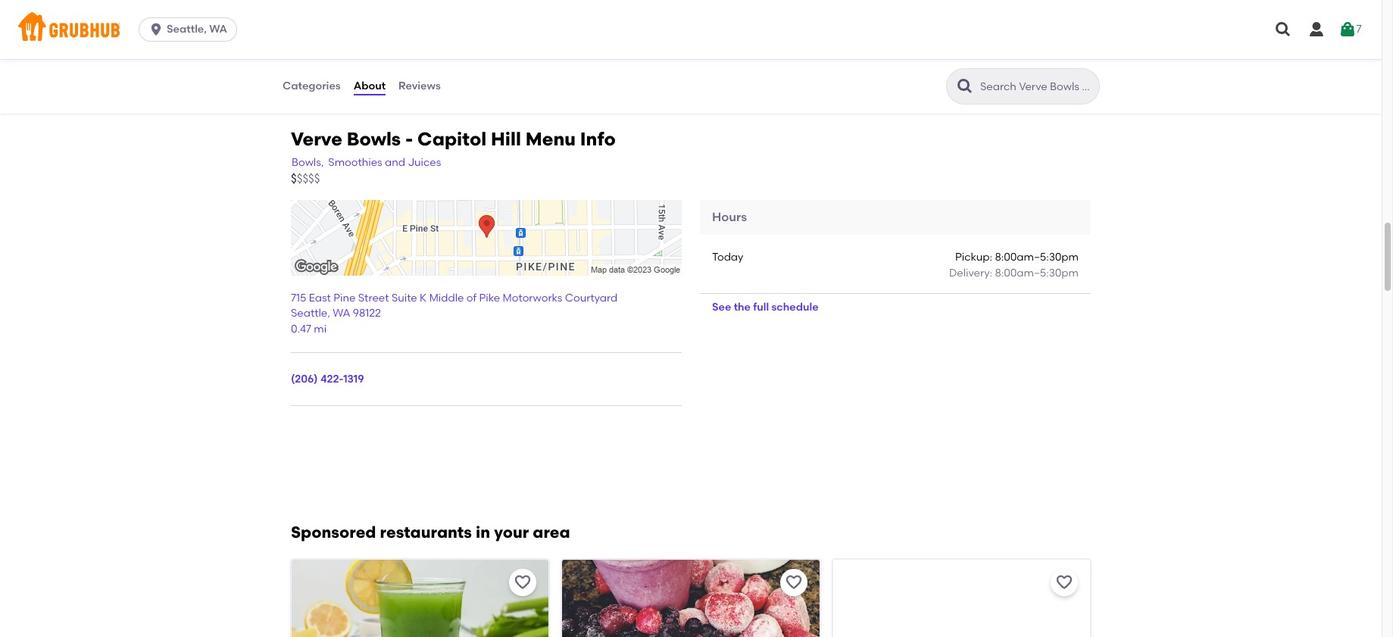 Task type: locate. For each thing, give the bounding box(es) containing it.
bowls
[[347, 128, 401, 150]]

1 save this restaurant image from the left
[[514, 574, 532, 592]]

2 save this restaurant image from the left
[[1056, 574, 1074, 592]]

8:00am–5:30pm right pickup:
[[995, 251, 1079, 264]]

save this restaurant image
[[785, 574, 803, 592]]

restaurants
[[380, 523, 472, 542]]

see the full schedule
[[712, 301, 819, 314]]

and
[[385, 156, 406, 169]]

$
[[291, 172, 297, 186]]

reviews button
[[398, 59, 442, 114]]

2 horizontal spatial save this restaurant button
[[1051, 569, 1078, 597]]

bowls,
[[292, 156, 324, 169]]

save this restaurant button
[[510, 569, 537, 597], [780, 569, 808, 597], [1051, 569, 1078, 597]]

full
[[754, 301, 769, 314]]

7
[[1357, 23, 1362, 36]]

capitol
[[418, 128, 487, 150]]

bowls, button
[[291, 154, 325, 171]]

save this restaurant button for jucivana logo
[[780, 569, 808, 597]]

categories button
[[282, 59, 342, 114]]

0 horizontal spatial save this restaurant button
[[510, 569, 537, 597]]

1319
[[343, 373, 364, 386]]

1 save this restaurant button from the left
[[510, 569, 537, 597]]

wa right the seattle,
[[209, 23, 227, 36]]

2 save this restaurant button from the left
[[780, 569, 808, 597]]

hours
[[712, 210, 747, 224]]

(206) 422-1319 button
[[291, 372, 364, 387]]

sponsored
[[291, 523, 376, 542]]

save this restaurant image
[[514, 574, 532, 592], [1056, 574, 1074, 592]]

courtyard
[[565, 292, 618, 305]]

save this restaurant image for save this restaurant button for hydrate juice bar logo
[[514, 574, 532, 592]]

0 horizontal spatial wa
[[209, 23, 227, 36]]

mi
[[314, 323, 327, 336]]

1 horizontal spatial save this restaurant image
[[1056, 574, 1074, 592]]

seattle, wa
[[167, 23, 227, 36]]

2 8:00am–5:30pm from the top
[[995, 267, 1079, 279]]

schedule
[[772, 301, 819, 314]]

see the full schedule button
[[700, 294, 831, 321]]

0 vertical spatial wa
[[209, 23, 227, 36]]

svg image inside seattle, wa button
[[149, 22, 164, 37]]

8:00am–5:30pm right delivery:
[[995, 267, 1079, 279]]

main navigation navigation
[[0, 0, 1382, 59]]

1 vertical spatial wa
[[333, 307, 351, 320]]

0.47
[[291, 323, 311, 336]]

422-
[[321, 373, 343, 386]]

1 horizontal spatial save this restaurant button
[[780, 569, 808, 597]]

715
[[291, 292, 306, 305]]

1 vertical spatial 8:00am–5:30pm
[[995, 267, 1079, 279]]

delivery:
[[950, 267, 993, 279]]

Search Verve Bowls - Capitol Hill search field
[[979, 80, 1095, 94]]

of
[[467, 292, 477, 305]]

0 horizontal spatial svg image
[[149, 22, 164, 37]]

0 horizontal spatial save this restaurant image
[[514, 574, 532, 592]]

svg image
[[1275, 20, 1293, 39], [1308, 20, 1326, 39], [149, 22, 164, 37]]

wa right ,
[[333, 307, 351, 320]]

smoothies and juices button
[[328, 154, 442, 171]]

-
[[405, 128, 413, 150]]

area
[[533, 523, 570, 542]]

suite
[[392, 292, 417, 305]]

seattle, wa button
[[139, 17, 243, 42]]

wa
[[209, 23, 227, 36], [333, 307, 351, 320]]

1 horizontal spatial wa
[[333, 307, 351, 320]]

8:00am–5:30pm
[[995, 251, 1079, 264], [995, 267, 1079, 279]]

(206)
[[291, 373, 318, 386]]

(206) 422-1319
[[291, 373, 364, 386]]

715 east pine street suite k middle of pike motorworks courtyard seattle , wa 98122 0.47 mi
[[291, 292, 618, 336]]

0 vertical spatial 8:00am–5:30pm
[[995, 251, 1079, 264]]

sponsored restaurants in your area
[[291, 523, 570, 542]]

juices
[[408, 156, 441, 169]]



Task type: describe. For each thing, give the bounding box(es) containing it.
bowls, smoothies and juices
[[292, 156, 441, 169]]

jucivana logo image
[[563, 560, 820, 637]]

svg image
[[1339, 20, 1357, 39]]

1 horizontal spatial svg image
[[1275, 20, 1293, 39]]

2 horizontal spatial svg image
[[1308, 20, 1326, 39]]

pickup: 8:00am–5:30pm delivery: 8:00am–5:30pm
[[950, 251, 1079, 279]]

pike
[[479, 292, 500, 305]]

categories
[[283, 79, 341, 92]]

middle
[[429, 292, 464, 305]]

search icon image
[[956, 77, 975, 95]]

hill
[[491, 128, 521, 150]]

in
[[476, 523, 490, 542]]

wa inside button
[[209, 23, 227, 36]]

verve
[[291, 128, 342, 150]]

$$$$$
[[291, 172, 320, 186]]

street
[[358, 292, 389, 305]]

east
[[309, 292, 331, 305]]

the
[[734, 301, 751, 314]]

save this restaurant button for hydrate juice bar logo
[[510, 569, 537, 597]]

pickup:
[[956, 251, 993, 264]]

seattle
[[291, 307, 328, 320]]

smoothies
[[328, 156, 383, 169]]

seattle,
[[167, 23, 207, 36]]

1 8:00am–5:30pm from the top
[[995, 251, 1079, 264]]

pine
[[334, 292, 356, 305]]

see
[[712, 301, 732, 314]]

about button
[[353, 59, 387, 114]]

info
[[580, 128, 616, 150]]

,
[[328, 307, 330, 320]]

your
[[494, 523, 529, 542]]

3 save this restaurant button from the left
[[1051, 569, 1078, 597]]

k
[[420, 292, 427, 305]]

7 button
[[1339, 16, 1362, 43]]

reviews
[[399, 79, 441, 92]]

about
[[354, 79, 386, 92]]

menu
[[526, 128, 576, 150]]

98122
[[353, 307, 381, 320]]

save this restaurant image for first save this restaurant button from the right
[[1056, 574, 1074, 592]]

today
[[712, 251, 744, 264]]

verve bowls - capitol hill menu info
[[291, 128, 616, 150]]

hydrate juice bar logo image
[[292, 560, 549, 637]]

wa inside 715 east pine street suite k middle of pike motorworks courtyard seattle , wa 98122 0.47 mi
[[333, 307, 351, 320]]

motorworks
[[503, 292, 563, 305]]



Task type: vqa. For each thing, say whether or not it's contained in the screenshot.
top delivery
no



